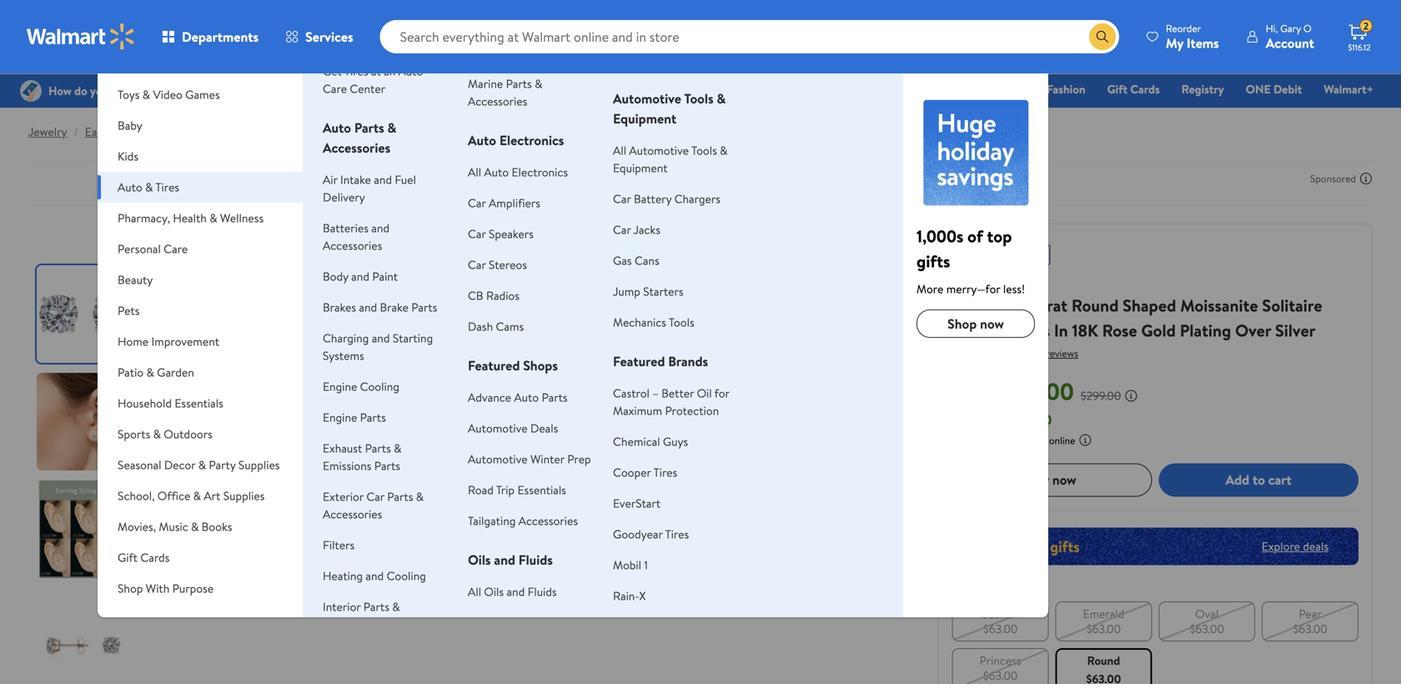 Task type: vqa. For each thing, say whether or not it's contained in the screenshot.
"Walmart+"
yes



Task type: describe. For each thing, give the bounding box(es) containing it.
all for automotive tools & equipment
[[613, 142, 627, 159]]

advance auto parts
[[468, 389, 568, 405]]

buy now button
[[952, 463, 1152, 497]]

automotive inside all automotive tools & equipment
[[629, 142, 689, 159]]

& inside school, office & art supplies dropdown button
[[193, 488, 201, 504]]

jump
[[613, 283, 641, 300]]

search icon image
[[1096, 30, 1109, 43]]

featured for featured brands
[[613, 352, 665, 370]]

auto inside auto parts & accessories
[[323, 118, 351, 137]]

shop for shop with purpose
[[118, 580, 143, 597]]

automotive greases link
[[468, 614, 571, 631]]

1 vertical spatial oils
[[484, 584, 504, 600]]

round inside jeenmata 4 prong 2 carat round shaped moissanite solitaire stud earrings in 18k rose gold plating over silver 777 reviews
[[1072, 294, 1119, 317]]

protection
[[665, 403, 719, 419]]

parts right brake
[[411, 299, 437, 315]]

auto & tires button
[[98, 172, 303, 203]]

everstart link
[[613, 495, 661, 511]]

essentials for road trip essentials
[[518, 482, 566, 498]]

& inside toys & video games dropdown button
[[142, 86, 150, 103]]

4 prong 2 carat round shaped moissanite solitaire stud earrings in 18k rose gold plating over silver - image 2 of 5 image
[[37, 373, 134, 471]]

more
[[917, 281, 944, 297]]

one debit
[[1246, 81, 1303, 97]]

road trip essentials link
[[468, 482, 566, 498]]

parts inside interior parts & accessories
[[364, 599, 390, 615]]

automotive winter prep link
[[468, 451, 591, 467]]

1 vertical spatial electronics
[[500, 131, 564, 149]]

home, furniture & appliances
[[118, 55, 269, 72]]

party
[[209, 457, 236, 473]]

seasonal decor & party supplies
[[118, 457, 280, 473]]

heating
[[323, 568, 363, 584]]

& inside movies, music & books dropdown button
[[191, 518, 199, 535]]

& inside the sports & outdoors dropdown button
[[153, 426, 161, 442]]

& inside interior parts & accessories
[[392, 599, 400, 615]]

& inside exhaust parts & emissions parts
[[394, 440, 402, 456]]

items
[[1187, 34, 1219, 52]]

and for heating and cooling
[[366, 568, 384, 584]]

cb radios
[[468, 287, 520, 304]]

cb radios link
[[468, 287, 520, 304]]

cushion
[[980, 605, 1021, 622]]

777 reviews link
[[1025, 346, 1079, 360]]

supplies for seasonal decor & party supplies
[[238, 457, 280, 473]]

shop now
[[948, 315, 1004, 333]]

accessories inside batteries and accessories
[[323, 237, 382, 254]]

up to sixty percent off deals. shop now. image
[[952, 527, 1359, 565]]

gift for gift finder link
[[670, 81, 690, 97]]

cooper
[[613, 464, 651, 481]]

legal information image
[[1079, 433, 1092, 447]]

Walmart Site-Wide search field
[[380, 20, 1119, 53]]

battery
[[634, 191, 672, 207]]

online
[[1049, 433, 1076, 447]]

0 vertical spatial cooling
[[360, 378, 400, 395]]

shop now link
[[917, 310, 1035, 338]]

engine parts
[[323, 409, 386, 425]]

an
[[384, 63, 396, 79]]

cooper tires link
[[613, 464, 678, 481]]

cb
[[468, 287, 484, 304]]

shop with purpose
[[118, 580, 214, 597]]

home, furniture & appliances button
[[98, 48, 303, 79]]

decor
[[164, 457, 196, 473]]

automotive for automotive tools & equipment
[[613, 89, 682, 108]]

purpose
[[172, 580, 214, 597]]

prong
[[967, 294, 1011, 317]]

car jacks link
[[613, 221, 661, 238]]

now $63.00
[[952, 375, 1074, 408]]

beauty
[[118, 272, 153, 288]]

parts inside auto parts & accessories
[[354, 118, 384, 137]]

0 vertical spatial 2
[[1364, 19, 1369, 33]]

oils and fluids
[[468, 551, 553, 569]]

accessories inside interior parts & accessories
[[323, 616, 382, 632]]

top
[[987, 224, 1012, 248]]

rose
[[1103, 319, 1138, 342]]

automotive greases
[[468, 614, 571, 631]]

auto & tires image
[[917, 93, 1035, 212]]

solitaire
[[1263, 294, 1323, 317]]

chemical guys
[[613, 433, 688, 450]]

toy
[[928, 81, 945, 97]]

improvement
[[151, 333, 219, 350]]

$63.00 for princess $63.00
[[984, 667, 1018, 683]]

automotive for automotive deals
[[468, 420, 528, 436]]

equipment inside automotive tools & equipment
[[613, 109, 677, 128]]

gift cards for gift cards dropdown button
[[118, 549, 170, 566]]

0 vertical spatial fluids
[[519, 551, 553, 569]]

at
[[371, 63, 381, 79]]

merry—for
[[947, 281, 1001, 297]]

exhaust
[[323, 440, 362, 456]]

car for car amplifiers
[[468, 195, 486, 211]]

tires for get
[[344, 63, 368, 79]]

$63.00 for pear $63.00
[[1293, 620, 1328, 637]]

jewelry
[[28, 123, 67, 140]]

now for buy now
[[1053, 471, 1077, 489]]

0 vertical spatial electronics
[[849, 81, 906, 97]]

tools for mechanics tools
[[669, 314, 695, 330]]

and for oils and fluids
[[494, 551, 516, 569]]

mechanics tools link
[[613, 314, 695, 330]]

auto inside get tires at an auto care center
[[399, 63, 423, 79]]

marine parts & accessories link
[[468, 76, 543, 109]]

auto inside dropdown button
[[118, 179, 142, 195]]

car inside exterior car parts & accessories
[[367, 488, 385, 505]]

music
[[159, 518, 188, 535]]

0 horizontal spatial earrings
[[85, 123, 126, 140]]

automotive deals
[[468, 420, 558, 436]]

earrings link
[[85, 123, 126, 140]]

add
[[1226, 471, 1250, 489]]

auto up car amplifiers
[[484, 164, 509, 180]]

0 vertical spatial oils
[[468, 551, 491, 569]]

get
[[323, 63, 342, 79]]

& inside grocery & essentials link
[[588, 81, 596, 97]]

accessories inside marine parts & accessories
[[468, 93, 528, 109]]

cards for 'gift cards' 'link'
[[1131, 81, 1160, 97]]

rain-x
[[613, 588, 646, 604]]

one debit link
[[1239, 80, 1310, 98]]

care inside get tires at an auto care center
[[323, 81, 347, 97]]

mechanics
[[613, 314, 666, 330]]

automotive deals link
[[468, 420, 558, 436]]

school, office & art supplies
[[118, 488, 265, 504]]

car battery chargers
[[613, 191, 721, 207]]

essentials for grocery & essentials
[[599, 81, 648, 97]]

chargers
[[675, 191, 721, 207]]

marine
[[468, 76, 503, 92]]

goodyear
[[613, 526, 663, 542]]

now for shop now
[[980, 315, 1004, 333]]

castrol
[[613, 385, 650, 401]]

& inside pharmacy, health & wellness dropdown button
[[210, 210, 217, 226]]

speakers
[[489, 226, 534, 242]]

fashion
[[1047, 81, 1086, 97]]

1 vertical spatial fluids
[[528, 584, 557, 600]]

accessories down road trip essentials link
[[519, 513, 578, 529]]

toys & video games button
[[98, 79, 303, 110]]

tools for automotive tools & equipment
[[684, 89, 714, 108]]

essentials inside dropdown button
[[175, 395, 223, 411]]

toy shop
[[928, 81, 973, 97]]

baby button
[[98, 110, 303, 141]]

price
[[952, 433, 975, 447]]

better
[[662, 385, 694, 401]]

goodyear tires link
[[613, 526, 689, 542]]

& inside "patio & garden" dropdown button
[[146, 364, 154, 380]]

parts down shops
[[542, 389, 568, 405]]

ad disclaimer and feedback image
[[1360, 172, 1373, 185]]

systems
[[323, 347, 364, 364]]

garden
[[157, 364, 194, 380]]

& inside all automotive tools & equipment
[[720, 142, 728, 159]]

1,000s
[[917, 224, 964, 248]]

all auto electronics
[[468, 164, 568, 180]]

emerald
[[1083, 605, 1125, 622]]

home for home improvement
[[118, 333, 149, 350]]

learn more about strikethrough prices image
[[1125, 389, 1138, 402]]

$116.12
[[1349, 42, 1371, 53]]

all oils and fluids link
[[468, 584, 557, 600]]

all for auto electronics
[[468, 164, 481, 180]]

round inside button
[[1088, 652, 1121, 668]]

1 horizontal spatial deals
[[531, 420, 558, 436]]

exterior car parts & accessories link
[[323, 488, 424, 522]]

intake
[[340, 171, 371, 188]]

accessories inside auto parts & accessories
[[323, 138, 391, 157]]

princess $63.00
[[980, 652, 1022, 683]]

patio & garden button
[[98, 357, 303, 388]]

& inside seasonal decor & party supplies dropdown button
[[198, 457, 206, 473]]

earrings inside jeenmata 4 prong 2 carat round shaped moissanite solitaire stud earrings in 18k rose gold plating over silver 777 reviews
[[990, 319, 1050, 342]]

castrol – better oil for maximum protection link
[[613, 385, 730, 419]]

video
[[153, 86, 183, 103]]

pets
[[118, 302, 140, 319]]

air
[[323, 171, 338, 188]]

and for brakes and brake parts
[[359, 299, 377, 315]]



Task type: locate. For each thing, give the bounding box(es) containing it.
1 vertical spatial supplies
[[223, 488, 265, 504]]

Search search field
[[380, 20, 1119, 53]]

/ right jewelry
[[74, 123, 78, 140]]

fuel
[[395, 171, 416, 188]]

and for body and paint
[[351, 268, 370, 284]]

0 vertical spatial now
[[980, 315, 1004, 333]]

deals up 'auto electronics'
[[495, 81, 523, 97]]

care down health
[[164, 241, 188, 257]]

& inside auto & tires dropdown button
[[145, 179, 153, 195]]

home
[[995, 81, 1025, 97], [118, 333, 149, 350]]

interior parts & accessories
[[323, 599, 400, 632]]

kids button
[[98, 141, 303, 172]]

tires for cooper
[[654, 464, 678, 481]]

engine down systems
[[323, 378, 357, 395]]

grocery
[[544, 81, 585, 97]]

tires down guys
[[654, 464, 678, 481]]

& inside auto parts & accessories
[[388, 118, 397, 137]]

1 engine from the top
[[323, 378, 357, 395]]

and left brake
[[359, 299, 377, 315]]

car for car jacks
[[613, 221, 631, 238]]

equipment inside all automotive tools & equipment
[[613, 160, 668, 176]]

2 up $116.12
[[1364, 19, 1369, 33]]

gift
[[670, 81, 690, 97], [1108, 81, 1128, 97], [118, 549, 138, 566]]

gift cards down the search icon in the top right of the page
[[1108, 81, 1160, 97]]

1 vertical spatial care
[[164, 241, 188, 257]]

parts inside exterior car parts & accessories
[[387, 488, 413, 505]]

oils down oils and fluids
[[484, 584, 504, 600]]

parts down heating and cooling "link"
[[364, 599, 390, 615]]

2 / from the left
[[133, 123, 137, 140]]

toy shop link
[[920, 80, 981, 98]]

0 vertical spatial home
[[995, 81, 1025, 97]]

1 horizontal spatial home
[[995, 81, 1025, 97]]

0 horizontal spatial deals
[[495, 81, 523, 97]]

cards inside dropdown button
[[140, 549, 170, 566]]

engine parts link
[[323, 409, 386, 425]]

1 vertical spatial round
[[1088, 652, 1121, 668]]

1 horizontal spatial featured
[[613, 352, 665, 370]]

home inside dropdown button
[[118, 333, 149, 350]]

cards for gift cards dropdown button
[[140, 549, 170, 566]]

shaped
[[1123, 294, 1177, 317]]

cards left registry link
[[1131, 81, 1160, 97]]

personal
[[118, 241, 161, 257]]

1 horizontal spatial cards
[[1131, 81, 1160, 97]]

accessories down "marine"
[[468, 93, 528, 109]]

1 / from the left
[[74, 123, 78, 140]]

tires inside get tires at an auto care center
[[344, 63, 368, 79]]

engine cooling link
[[323, 378, 400, 395]]

2 left carat
[[1015, 294, 1024, 317]]

walmart image
[[27, 23, 135, 50]]

0 vertical spatial shop
[[947, 81, 973, 97]]

gift inside dropdown button
[[118, 549, 138, 566]]

0 horizontal spatial home
[[118, 333, 149, 350]]

& inside marine parts & accessories
[[535, 76, 543, 92]]

fluids
[[519, 551, 553, 569], [528, 584, 557, 600]]

beauty button
[[98, 264, 303, 295]]

services button
[[272, 17, 367, 57]]

car amplifiers
[[468, 195, 541, 211]]

earrings
[[85, 123, 126, 140], [990, 319, 1050, 342]]

and down brakes and brake parts link
[[372, 330, 390, 346]]

parts down center
[[354, 118, 384, 137]]

and up automotive greases
[[507, 584, 525, 600]]

0 horizontal spatial essentials
[[175, 395, 223, 411]]

0 vertical spatial gift cards
[[1108, 81, 1160, 97]]

car for car stereos
[[468, 257, 486, 273]]

and inside the air intake and fuel delivery
[[374, 171, 392, 188]]

& inside exterior car parts & accessories
[[416, 488, 424, 505]]

all automotive tools & equipment
[[613, 142, 728, 176]]

all inside all automotive tools & equipment
[[613, 142, 627, 159]]

gift for gift cards dropdown button
[[118, 549, 138, 566]]

services
[[305, 28, 353, 46]]

supplies for school, office & art supplies
[[223, 488, 265, 504]]

and right heating
[[366, 568, 384, 584]]

0 horizontal spatial 2
[[1015, 294, 1024, 317]]

car left battery on the left
[[613, 191, 631, 207]]

home up patio
[[118, 333, 149, 350]]

2 vertical spatial electronics
[[512, 164, 568, 180]]

jewelry / earrings /
[[28, 123, 137, 140]]

featured up "castrol"
[[613, 352, 665, 370]]

tools inside all automotive tools & equipment
[[692, 142, 717, 159]]

and left fuel
[[374, 171, 392, 188]]

emerald $63.00
[[1083, 605, 1125, 637]]

parts right "marine"
[[506, 76, 532, 92]]

patio
[[118, 364, 144, 380]]

gift right fashion link
[[1108, 81, 1128, 97]]

2 vertical spatial all
[[468, 584, 481, 600]]

gift left finder
[[670, 81, 690, 97]]

supplies
[[238, 457, 280, 473], [223, 488, 265, 504]]

air intake and fuel delivery link
[[323, 171, 416, 205]]

movies, music & books
[[118, 518, 232, 535]]

0 vertical spatial all
[[613, 142, 627, 159]]

2 engine from the top
[[323, 409, 357, 425]]

0 horizontal spatial /
[[74, 123, 78, 140]]

car for car speakers
[[468, 226, 486, 242]]

brake
[[380, 299, 409, 315]]

cards inside 'link'
[[1131, 81, 1160, 97]]

$63.00 inside the princess $63.00
[[984, 667, 1018, 683]]

wellness
[[220, 210, 264, 226]]

2 inside jeenmata 4 prong 2 carat round shaped moissanite solitaire stud earrings in 18k rose gold plating over silver 777 reviews
[[1015, 294, 1024, 317]]

car left speakers
[[468, 226, 486, 242]]

$63.00 for cushion $63.00
[[984, 620, 1018, 637]]

$236.00
[[1005, 410, 1052, 429]]

care down get
[[323, 81, 347, 97]]

auto down center
[[323, 118, 351, 137]]

0 vertical spatial tools
[[684, 89, 714, 108]]

hi, gary o account
[[1266, 21, 1315, 52]]

automotive for automotive greases
[[468, 614, 528, 631]]

oils down tailgating
[[468, 551, 491, 569]]

cams
[[496, 318, 524, 335]]

cooling down charging and starting systems
[[360, 378, 400, 395]]

account
[[1266, 34, 1315, 52]]

1 horizontal spatial gift cards
[[1108, 81, 1160, 97]]

0 vertical spatial deals
[[495, 81, 523, 97]]

tools up all automotive tools & equipment
[[684, 89, 714, 108]]

filters link
[[323, 537, 355, 553]]

cards
[[1131, 81, 1160, 97], [140, 549, 170, 566]]

1 vertical spatial cards
[[140, 549, 170, 566]]

all for oils and fluids
[[468, 584, 481, 600]]

1 horizontal spatial now
[[1053, 471, 1077, 489]]

4 prong 2 carat round shaped moissanite solitaire stud earrings in 18k rose gold plating over silver - image 3 of 5 image
[[37, 481, 134, 578]]

winter
[[531, 451, 565, 467]]

4 prong 2 carat round shaped moissanite solitaire stud earrings in 18k rose gold plating over silver - image 1 of 5 image
[[37, 265, 134, 363]]

jump starters
[[613, 283, 684, 300]]

essentials down "patio & garden" dropdown button
[[175, 395, 223, 411]]

2 horizontal spatial gift
[[1108, 81, 1128, 97]]

home for home
[[995, 81, 1025, 97]]

essentials
[[599, 81, 648, 97], [175, 395, 223, 411], [518, 482, 566, 498]]

now right buy
[[1053, 471, 1077, 489]]

road
[[468, 482, 494, 498]]

automotive inside automotive tools & equipment
[[613, 89, 682, 108]]

accessories inside exterior car parts & accessories
[[323, 506, 382, 522]]

car right exterior
[[367, 488, 385, 505]]

all oils and fluids
[[468, 584, 557, 600]]

car up "cb"
[[468, 257, 486, 273]]

parts up emissions
[[365, 440, 391, 456]]

0 vertical spatial engine
[[323, 378, 357, 395]]

rain-x link
[[613, 588, 646, 604]]

2 vertical spatial tools
[[669, 314, 695, 330]]

engine up exhaust
[[323, 409, 357, 425]]

all down automotive tools & equipment
[[613, 142, 627, 159]]

featured
[[613, 352, 665, 370], [468, 356, 520, 375]]

$63.00 for oval $63.00
[[1190, 620, 1225, 637]]

gift cards link
[[1100, 80, 1168, 98]]

$63.00 for now $63.00
[[1005, 375, 1074, 408]]

electronics left toy
[[849, 81, 906, 97]]

1 vertical spatial earrings
[[990, 319, 1050, 342]]

essentials right grocery
[[599, 81, 648, 97]]

books
[[202, 518, 232, 535]]

starters
[[643, 283, 684, 300]]

1 vertical spatial engine
[[323, 409, 357, 425]]

care inside dropdown button
[[164, 241, 188, 257]]

pharmacy,
[[118, 210, 170, 226]]

home left fashion link
[[995, 81, 1025, 97]]

tools down starters
[[669, 314, 695, 330]]

personal care
[[118, 241, 188, 257]]

parts down exhaust parts & emissions parts
[[387, 488, 413, 505]]

electronics down 'auto electronics'
[[512, 164, 568, 180]]

featured up advance
[[468, 356, 520, 375]]

and for charging and starting systems
[[372, 330, 390, 346]]

0 horizontal spatial featured
[[468, 356, 520, 375]]

sports
[[118, 426, 150, 442]]

now
[[952, 375, 999, 408]]

1 equipment from the top
[[613, 109, 677, 128]]

oil
[[697, 385, 712, 401]]

gift finder
[[670, 81, 726, 97]]

2 horizontal spatial essentials
[[599, 81, 648, 97]]

0 vertical spatial essentials
[[599, 81, 648, 97]]

1 vertical spatial equipment
[[613, 160, 668, 176]]

1 horizontal spatial gift
[[670, 81, 690, 97]]

dash
[[468, 318, 493, 335]]

1 vertical spatial tools
[[692, 142, 717, 159]]

earrings up kids in the top of the page
[[85, 123, 126, 140]]

automotive for automotive winter prep
[[468, 451, 528, 467]]

prep
[[567, 451, 591, 467]]

auto electronics
[[468, 131, 564, 149]]

equipment up battery on the left
[[613, 160, 668, 176]]

0 horizontal spatial now
[[980, 315, 1004, 333]]

supplies right art
[[223, 488, 265, 504]]

–
[[653, 385, 659, 401]]

1 vertical spatial gift cards
[[118, 549, 170, 566]]

charging and starting systems link
[[323, 330, 433, 364]]

auto up the all auto electronics 'link'
[[468, 131, 496, 149]]

car stereos link
[[468, 257, 527, 273]]

buy now
[[1028, 471, 1077, 489]]

brakes
[[323, 299, 356, 315]]

fluids up greases
[[528, 584, 557, 600]]

0 vertical spatial round
[[1072, 294, 1119, 317]]

gift inside 'link'
[[1108, 81, 1128, 97]]

body and paint link
[[323, 268, 398, 284]]

and right batteries
[[371, 220, 390, 236]]

electronics up the all auto electronics 'link'
[[500, 131, 564, 149]]

tires
[[344, 63, 368, 79], [155, 179, 179, 195], [654, 464, 678, 481], [665, 526, 689, 542]]

1 vertical spatial shop
[[948, 315, 977, 333]]

tires right goodyear
[[665, 526, 689, 542]]

cards up with
[[140, 549, 170, 566]]

now inside button
[[1053, 471, 1077, 489]]

and up all oils and fluids
[[494, 551, 516, 569]]

fluids up all oils and fluids
[[519, 551, 553, 569]]

brands
[[668, 352, 708, 370]]

car battery chargers link
[[613, 191, 721, 207]]

accessories up intake at the top left of the page
[[323, 138, 391, 157]]

0 horizontal spatial gift cards
[[118, 549, 170, 566]]

parts down engine cooling link
[[360, 409, 386, 425]]

1 vertical spatial essentials
[[175, 395, 223, 411]]

1 horizontal spatial care
[[323, 81, 347, 97]]

18k
[[1072, 319, 1099, 342]]

1 horizontal spatial /
[[133, 123, 137, 140]]

all down oils and fluids
[[468, 584, 481, 600]]

radios
[[486, 287, 520, 304]]

round up 18k
[[1072, 294, 1119, 317]]

and inside charging and starting systems
[[372, 330, 390, 346]]

1 vertical spatial cooling
[[387, 568, 426, 584]]

center
[[350, 81, 386, 97]]

mechanics tools
[[613, 314, 695, 330]]

car for car battery chargers
[[613, 191, 631, 207]]

shop inside dropdown button
[[118, 580, 143, 597]]

supplies right party
[[238, 457, 280, 473]]

round down emerald $63.00 at the right
[[1088, 652, 1121, 668]]

body and paint
[[323, 268, 398, 284]]

shape list
[[949, 598, 1362, 684]]

tires left at
[[344, 63, 368, 79]]

tires inside dropdown button
[[155, 179, 179, 195]]

1 vertical spatial home
[[118, 333, 149, 350]]

car left jacks on the top left of page
[[613, 221, 631, 238]]

tools inside automotive tools & equipment
[[684, 89, 714, 108]]

0 vertical spatial earrings
[[85, 123, 126, 140]]

$63.00 inside cushion $63.00
[[984, 620, 1018, 637]]

auto up automotive deals on the bottom of the page
[[514, 389, 539, 405]]

car left amplifiers
[[468, 195, 486, 211]]

/ up kids in the top of the page
[[133, 123, 137, 140]]

my
[[1166, 34, 1184, 52]]

0 horizontal spatial cards
[[140, 549, 170, 566]]

gift for 'gift cards' 'link'
[[1108, 81, 1128, 97]]

marine parts & accessories
[[468, 76, 543, 109]]

and for batteries and accessories
[[371, 220, 390, 236]]

engine for engine parts
[[323, 409, 357, 425]]

gift cards inside dropdown button
[[118, 549, 170, 566]]

1 vertical spatial all
[[468, 164, 481, 180]]

earrings up the 777
[[990, 319, 1050, 342]]

0 horizontal spatial care
[[164, 241, 188, 257]]

featured for featured shops
[[468, 356, 520, 375]]

1 horizontal spatial essentials
[[518, 482, 566, 498]]

equipment up all automotive tools & equipment
[[613, 109, 677, 128]]

gas cans
[[613, 252, 660, 269]]

4
[[952, 294, 963, 317]]

featured brands
[[613, 352, 708, 370]]

1 vertical spatial 2
[[1015, 294, 1024, 317]]

engine for engine cooling
[[323, 378, 357, 395]]

2 equipment from the top
[[613, 160, 668, 176]]

gift down movies,
[[118, 549, 138, 566]]

1 vertical spatial now
[[1053, 471, 1077, 489]]

gift cards down movies,
[[118, 549, 170, 566]]

1 vertical spatial deals
[[531, 420, 558, 436]]

0 horizontal spatial gift
[[118, 549, 138, 566]]

all up car amplifiers link
[[468, 164, 481, 180]]

tires up health
[[155, 179, 179, 195]]

accessories down batteries
[[323, 237, 382, 254]]

accessories down exterior
[[323, 506, 382, 522]]

0 vertical spatial equipment
[[613, 109, 677, 128]]

parts inside marine parts & accessories
[[506, 76, 532, 92]]

auto & tires
[[118, 179, 179, 195]]

now right 4
[[980, 315, 1004, 333]]

over
[[1236, 319, 1272, 342]]

& inside automotive tools & equipment
[[717, 89, 726, 108]]

gift cards for 'gift cards' 'link'
[[1108, 81, 1160, 97]]

starting
[[393, 330, 433, 346]]

0 vertical spatial supplies
[[238, 457, 280, 473]]

1 horizontal spatial 2
[[1364, 19, 1369, 33]]

0 vertical spatial cards
[[1131, 81, 1160, 97]]

tires for goodyear
[[665, 526, 689, 542]]

0 vertical spatial care
[[323, 81, 347, 97]]

grocery & essentials link
[[537, 80, 656, 98]]

automotive tools & equipment
[[613, 89, 726, 128]]

1 horizontal spatial earrings
[[990, 319, 1050, 342]]

parts right emissions
[[374, 458, 400, 474]]

essentials down winter
[[518, 482, 566, 498]]

tools up chargers
[[692, 142, 717, 159]]

and left the paint
[[351, 268, 370, 284]]

& inside home, furniture & appliances dropdown button
[[204, 55, 212, 72]]

auto down kids in the top of the page
[[118, 179, 142, 195]]

$63.00 for emerald $63.00
[[1087, 620, 1121, 637]]

and inside batteries and accessories
[[371, 220, 390, 236]]

auto right an
[[399, 63, 423, 79]]

2 vertical spatial essentials
[[518, 482, 566, 498]]

exhaust parts & emissions parts link
[[323, 440, 402, 474]]

accessories down interior
[[323, 616, 382, 632]]

4 prong 2 carat round shaped moissanite solitaire stud earrings in 18k rose gold plating over silver - image 4 of 5 image
[[37, 588, 134, 684]]

gift cards inside 'link'
[[1108, 81, 1160, 97]]

shop for shop now
[[948, 315, 977, 333]]

jewelry link
[[28, 123, 67, 140]]

all automotive tools & equipment link
[[613, 142, 728, 176]]

$63.00 inside emerald $63.00
[[1087, 620, 1121, 637]]

cooling up interior parts & accessories link
[[387, 568, 426, 584]]

gift finder link
[[662, 80, 734, 98]]

deals up winter
[[531, 420, 558, 436]]

2 vertical spatial shop
[[118, 580, 143, 597]]



